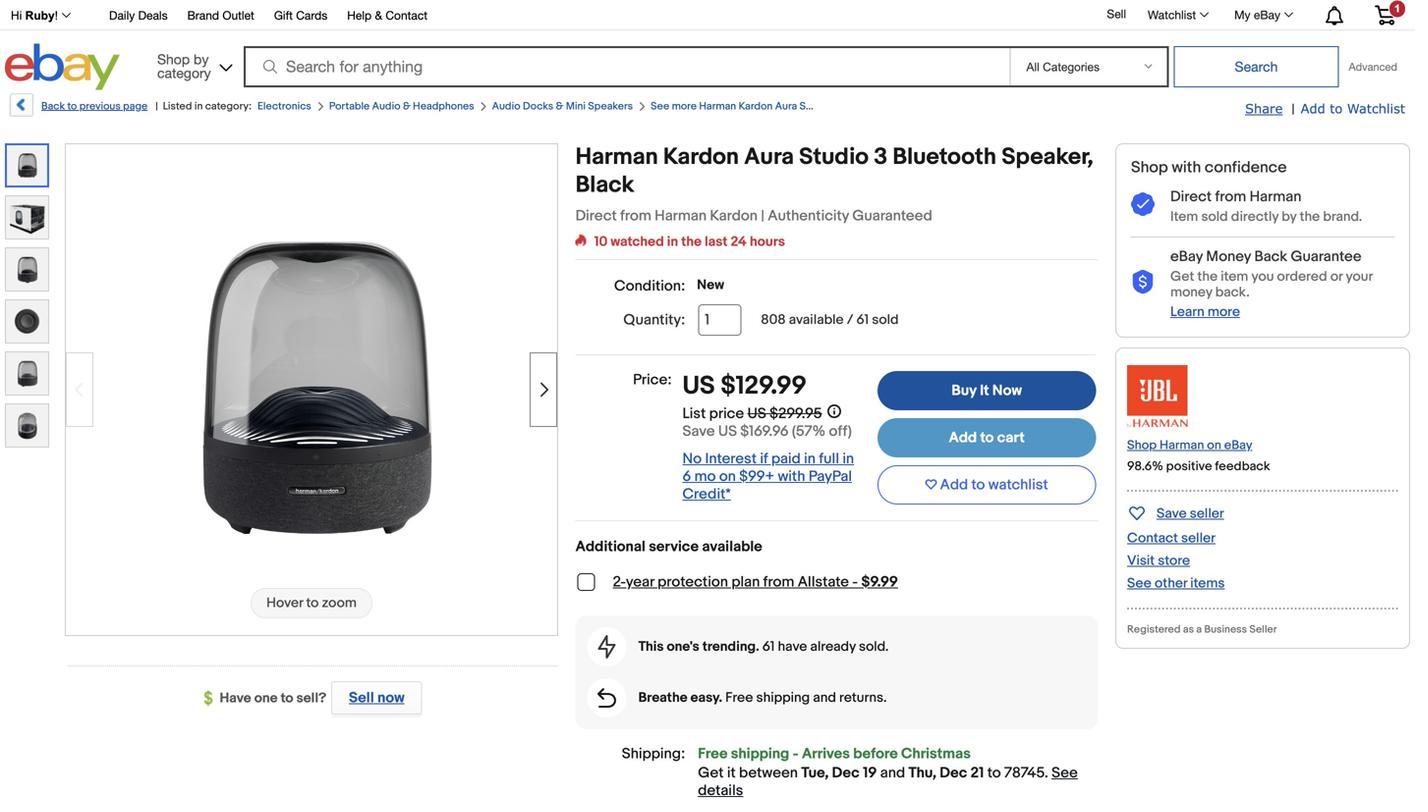 Task type: describe. For each thing, give the bounding box(es) containing it.
black
[[575, 171, 634, 199]]

daily deals
[[109, 8, 168, 22]]

0 vertical spatial free
[[725, 690, 753, 707]]

dollar sign image
[[204, 692, 220, 707]]

cart
[[997, 429, 1025, 447]]

21
[[971, 765, 984, 783]]

money
[[1170, 284, 1212, 301]]

item
[[1170, 209, 1198, 225]]

category
[[157, 65, 211, 81]]

3 inside harman kardon aura studio 3 bluetooth speaker, black direct from harman kardon | authenticity guaranteed
[[874, 143, 888, 171]]

1 horizontal spatial from
[[763, 574, 794, 592]]

sell?
[[296, 691, 326, 708]]

add to cart
[[949, 429, 1025, 447]]

service
[[649, 539, 699, 556]]

picture 3 of 6 image
[[6, 249, 48, 291]]

0 horizontal spatial -
[[793, 746, 799, 764]]

shop for shop harman on ebay
[[1127, 438, 1157, 453]]

quantity:
[[623, 312, 685, 329]]

registered as a business seller
[[1127, 624, 1277, 637]]

full
[[819, 450, 839, 468]]

see details
[[698, 765, 1078, 799]]

ruby
[[25, 9, 55, 22]]

the inside us $129.99 main content
[[681, 234, 702, 251]]

98.6%
[[1127, 459, 1163, 475]]

see for see more harman kardon aura studio 3 bluetooth speaker ...
[[651, 100, 669, 113]]

1 vertical spatial shipping
[[731, 746, 789, 764]]

easy.
[[691, 690, 722, 707]]

watchlist link
[[1137, 3, 1218, 27]]

back to previous page
[[41, 100, 148, 113]]

Quantity: text field
[[698, 305, 741, 336]]

on inside no interest if paid in full in 6 mo on $99+ with paypal credit*
[[719, 468, 736, 486]]

1 link
[[1363, 0, 1407, 28]]

shop with confidence
[[1131, 158, 1287, 177]]

add to watchlist link
[[1301, 100, 1405, 118]]

save for save us $169.96 (57% off)
[[683, 423, 715, 441]]

bluetooth inside harman kardon aura studio 3 bluetooth speaker, black direct from harman kardon | authenticity guaranteed
[[893, 143, 996, 171]]

breathe
[[638, 690, 687, 707]]

help & contact link
[[347, 5, 428, 27]]

1 horizontal spatial ebay
[[1224, 438, 1252, 453]]

watchlist inside "share | add to watchlist"
[[1347, 101, 1405, 116]]

other
[[1155, 576, 1187, 592]]

christmas
[[901, 746, 971, 764]]

0 horizontal spatial 3
[[833, 100, 839, 113]]

0 vertical spatial with
[[1172, 158, 1201, 177]]

0 vertical spatial aura
[[775, 100, 797, 113]]

plan
[[731, 574, 760, 592]]

learn more link
[[1170, 304, 1240, 321]]

last
[[705, 234, 728, 251]]

shipping:
[[622, 746, 685, 764]]

picture 5 of 6 image
[[6, 353, 48, 395]]

in left full at the right bottom of the page
[[804, 450, 816, 468]]

back.
[[1215, 284, 1250, 301]]

2-
[[613, 574, 626, 592]]

additional
[[575, 539, 646, 556]]

61 for trending.
[[762, 639, 775, 656]]

see other items link
[[1127, 576, 1225, 592]]

year
[[626, 574, 654, 592]]

hi ruby !
[[11, 9, 58, 22]]

0 horizontal spatial us
[[683, 371, 715, 402]]

as
[[1183, 624, 1194, 637]]

808 available / 61 sold
[[761, 312, 899, 329]]

0 vertical spatial back
[[41, 100, 65, 113]]

contact seller link
[[1127, 531, 1216, 547]]

business
[[1204, 624, 1247, 637]]

add to watchlist
[[940, 477, 1048, 494]]

audio docks & mini speakers
[[492, 100, 633, 113]]

now
[[377, 690, 405, 708]]

new
[[697, 277, 724, 294]]

thu,
[[909, 765, 936, 783]]

2 dec from the left
[[940, 765, 967, 783]]

harman up 10 watched in the last 24 hours
[[655, 207, 707, 225]]

arrives
[[802, 746, 850, 764]]

account navigation
[[0, 0, 1410, 30]]

with details__icon image for ebay money back guarantee
[[1131, 270, 1155, 295]]

save seller button
[[1127, 502, 1224, 525]]

category:
[[205, 100, 252, 113]]

help
[[347, 8, 372, 22]]

to right 21
[[987, 765, 1001, 783]]

page
[[123, 100, 148, 113]]

gift cards link
[[274, 5, 328, 27]]

it
[[980, 382, 989, 400]]

...
[[932, 100, 940, 113]]

condition:
[[614, 278, 685, 295]]

direct inside harman kardon aura studio 3 bluetooth speaker, black direct from harman kardon | authenticity guaranteed
[[575, 207, 617, 225]]

feedback
[[1215, 459, 1270, 475]]

confidence
[[1205, 158, 1287, 177]]

paid
[[771, 450, 801, 468]]

guarantee
[[1291, 248, 1362, 266]]

watchlist
[[988, 477, 1048, 494]]

see more harman kardon aura studio 3 bluetooth speaker ...
[[651, 100, 940, 113]]

the inside ebay money back guarantee get the item you ordered or your money back. learn more
[[1197, 269, 1218, 285]]

brand outlet
[[187, 8, 254, 22]]

now
[[992, 382, 1022, 400]]

have
[[220, 691, 251, 708]]

2 audio from the left
[[492, 100, 520, 113]]

docks
[[523, 100, 554, 113]]

brand
[[187, 8, 219, 22]]

2-year protection plan from allstate - $9.99
[[613, 574, 898, 592]]

shop for shop with confidence
[[1131, 158, 1168, 177]]

$99+
[[739, 468, 775, 486]]

contact inside contact seller visit store see other items
[[1127, 531, 1178, 547]]

with inside no interest if paid in full in 6 mo on $99+ with paypal credit*
[[778, 468, 805, 486]]

no interest if paid in full in 6 mo on $99+ with paypal credit* link
[[683, 450, 854, 504]]

daily
[[109, 8, 135, 22]]

learn
[[1170, 304, 1205, 321]]

share button
[[1245, 100, 1283, 118]]

list price us $299.95
[[683, 405, 822, 423]]

see inside contact seller visit store see other items
[[1127, 576, 1152, 592]]

credit*
[[683, 486, 731, 504]]

| inside "share | add to watchlist"
[[1292, 101, 1295, 118]]

my ebay
[[1234, 8, 1280, 22]]

sold for available
[[872, 312, 899, 329]]

us $129.99 main content
[[575, 143, 1098, 799]]

ebay inside 'link'
[[1254, 8, 1280, 22]]

buy it now link
[[877, 371, 1096, 411]]

6
[[683, 468, 691, 486]]

1 horizontal spatial and
[[880, 765, 905, 783]]

ebay inside ebay money back guarantee get the item you ordered or your money back. learn more
[[1170, 248, 1203, 266]]

items
[[1190, 576, 1225, 592]]

61 for /
[[856, 312, 869, 329]]

0 horizontal spatial more
[[672, 100, 697, 113]]

in right full at the right bottom of the page
[[843, 450, 854, 468]]

outlet
[[222, 8, 254, 22]]

sell for sell now
[[349, 690, 374, 708]]

if
[[760, 450, 768, 468]]

breathe easy. free shipping and returns.
[[638, 690, 887, 707]]

listed
[[163, 100, 192, 113]]

0 horizontal spatial available
[[702, 539, 762, 556]]

electronics
[[257, 100, 311, 113]]

or
[[1330, 269, 1343, 285]]



Task type: locate. For each thing, give the bounding box(es) containing it.
1 vertical spatial sell
[[349, 690, 374, 708]]

0 vertical spatial by
[[194, 51, 209, 67]]

dec down free shipping - arrives before christmas
[[832, 765, 860, 783]]

24
[[731, 234, 747, 251]]

61 left have
[[762, 639, 775, 656]]

ebay up feedback
[[1224, 438, 1252, 453]]

us
[[683, 371, 715, 402], [747, 405, 766, 423], [718, 423, 737, 441]]

with
[[1172, 158, 1201, 177], [778, 468, 805, 486]]

electronics link
[[257, 100, 311, 113]]

0 horizontal spatial sold
[[872, 312, 899, 329]]

sell left now
[[349, 690, 374, 708]]

0 horizontal spatial direct
[[575, 207, 617, 225]]

aura inside harman kardon aura studio 3 bluetooth speaker, black direct from harman kardon | authenticity guaranteed
[[744, 143, 794, 171]]

2 horizontal spatial ebay
[[1254, 8, 1280, 22]]

contact inside account navigation
[[386, 8, 428, 22]]

sold inside us $129.99 main content
[[872, 312, 899, 329]]

2 vertical spatial add
[[940, 477, 968, 494]]

0 vertical spatial -
[[852, 574, 858, 592]]

picture 1 of 6 image
[[7, 145, 47, 186]]

speaker
[[891, 100, 930, 113]]

1 vertical spatial save
[[1157, 506, 1187, 523]]

off)
[[829, 423, 852, 441]]

2 horizontal spatial &
[[556, 100, 564, 113]]

watchlist down advanced
[[1347, 101, 1405, 116]]

harman up directly on the right of page
[[1250, 188, 1302, 206]]

get inside us $129.99 main content
[[698, 765, 724, 783]]

0 horizontal spatial back
[[41, 100, 65, 113]]

1 vertical spatial the
[[681, 234, 702, 251]]

us up list
[[683, 371, 715, 402]]

sell now
[[349, 690, 405, 708]]

1 vertical spatial free
[[698, 746, 728, 764]]

sell for sell
[[1107, 7, 1126, 21]]

back up the you
[[1254, 248, 1287, 266]]

see right "speakers"
[[651, 100, 669, 113]]

to
[[67, 100, 77, 113], [1330, 101, 1343, 116], [980, 429, 994, 447], [971, 477, 985, 494], [281, 691, 293, 708], [987, 765, 1001, 783]]

0 vertical spatial on
[[1207, 438, 1221, 453]]

$169.96
[[740, 423, 789, 441]]

1 audio from the left
[[372, 100, 401, 113]]

0 vertical spatial studio
[[800, 100, 831, 113]]

and right 19
[[880, 765, 905, 783]]

0 horizontal spatial with
[[778, 468, 805, 486]]

picture 2 of 6 image
[[6, 197, 48, 239]]

have
[[778, 639, 807, 656]]

one
[[254, 691, 278, 708]]

studio down the see more harman kardon aura studio 3 bluetooth speaker ... link in the top of the page
[[799, 143, 869, 171]]

one's
[[667, 639, 699, 656]]

back left previous
[[41, 100, 65, 113]]

0 vertical spatial save
[[683, 423, 715, 441]]

1 horizontal spatial direct
[[1170, 188, 1212, 206]]

the inside direct from harman item sold directly by the brand.
[[1300, 209, 1320, 225]]

1 horizontal spatial contact
[[1127, 531, 1178, 547]]

see down visit at the bottom right of the page
[[1127, 576, 1152, 592]]

2 horizontal spatial from
[[1215, 188, 1246, 206]]

and left the returns.
[[813, 690, 836, 707]]

0 vertical spatial shipping
[[756, 690, 810, 707]]

no
[[683, 450, 702, 468]]

allstate
[[798, 574, 849, 592]]

contact right help
[[386, 8, 428, 22]]

get inside ebay money back guarantee get the item you ordered or your money back. learn more
[[1170, 269, 1194, 285]]

0 vertical spatial sell
[[1107, 7, 1126, 21]]

harman down shop by category banner
[[699, 100, 736, 113]]

2 studio from the top
[[799, 143, 869, 171]]

advanced
[[1349, 60, 1397, 73]]

before
[[853, 746, 898, 764]]

shop inside shop by category
[[157, 51, 190, 67]]

get left the it
[[698, 765, 724, 783]]

more down shop by category banner
[[672, 100, 697, 113]]

1 horizontal spatial watchlist
[[1347, 101, 1405, 116]]

daily deals link
[[109, 5, 168, 27]]

to inside the back to previous page link
[[67, 100, 77, 113]]

with details__icon image left breathe
[[598, 689, 616, 709]]

& left headphones
[[403, 100, 411, 113]]

advanced link
[[1339, 47, 1407, 86]]

1 horizontal spatial 3
[[874, 143, 888, 171]]

0 vertical spatial 3
[[833, 100, 839, 113]]

sold for from
[[1201, 209, 1228, 225]]

shop by category button
[[148, 44, 237, 86]]

& right help
[[375, 8, 382, 22]]

to inside "share | add to watchlist"
[[1330, 101, 1343, 116]]

direct
[[1170, 188, 1212, 206], [575, 207, 617, 225]]

studio
[[800, 100, 831, 113], [799, 143, 869, 171]]

see for see details
[[1052, 765, 1078, 783]]

visit store link
[[1127, 553, 1190, 570]]

contact
[[386, 8, 428, 22], [1127, 531, 1178, 547]]

1 vertical spatial 3
[[874, 143, 888, 171]]

back
[[41, 100, 65, 113], [1254, 248, 1287, 266]]

(57%
[[792, 423, 826, 441]]

free up the it
[[698, 746, 728, 764]]

details
[[698, 783, 743, 799]]

1 vertical spatial shop
[[1131, 158, 1168, 177]]

on up 98.6% positive feedback
[[1207, 438, 1221, 453]]

seller up contact seller 'link'
[[1190, 506, 1224, 523]]

audio right portable
[[372, 100, 401, 113]]

19
[[863, 765, 877, 783]]

1 horizontal spatial available
[[789, 312, 844, 329]]

add down buy
[[949, 429, 977, 447]]

| left listed
[[155, 100, 158, 113]]

add inside the add to cart 'link'
[[949, 429, 977, 447]]

shipping
[[756, 690, 810, 707], [731, 746, 789, 764]]

shipping down have
[[756, 690, 810, 707]]

dec
[[832, 765, 860, 783], [940, 765, 967, 783]]

1 vertical spatial on
[[719, 468, 736, 486]]

your
[[1346, 269, 1373, 285]]

on right the mo
[[719, 468, 736, 486]]

audio left the docks
[[492, 100, 520, 113]]

my
[[1234, 8, 1251, 22]]

kardon up 24
[[710, 207, 758, 225]]

picture 4 of 6 image
[[6, 301, 48, 343]]

to down "advanced" link
[[1330, 101, 1343, 116]]

0 vertical spatial 61
[[856, 312, 869, 329]]

aura up harman kardon aura studio 3 bluetooth speaker, black direct from harman kardon | authenticity guaranteed
[[775, 100, 797, 113]]

sell inside account navigation
[[1107, 7, 1126, 21]]

0 vertical spatial sold
[[1201, 209, 1228, 225]]

save inside us $129.99 main content
[[683, 423, 715, 441]]

studio inside harman kardon aura studio 3 bluetooth speaker, black direct from harman kardon | authenticity guaranteed
[[799, 143, 869, 171]]

add inside "share | add to watchlist"
[[1301, 101, 1325, 116]]

0 horizontal spatial save
[[683, 423, 715, 441]]

1 vertical spatial back
[[1254, 248, 1287, 266]]

to left previous
[[67, 100, 77, 113]]

1 vertical spatial aura
[[744, 143, 794, 171]]

1 vertical spatial watchlist
[[1347, 101, 1405, 116]]

bluetooth left speaker
[[841, 100, 888, 113]]

0 vertical spatial kardon
[[739, 100, 773, 113]]

1 vertical spatial by
[[1282, 209, 1297, 225]]

aura
[[775, 100, 797, 113], [744, 143, 794, 171]]

save up no
[[683, 423, 715, 441]]

1 vertical spatial kardon
[[663, 143, 739, 171]]

shop for shop by category
[[157, 51, 190, 67]]

headphones
[[413, 100, 474, 113]]

1 vertical spatial bluetooth
[[893, 143, 996, 171]]

save up contact seller 'link'
[[1157, 506, 1187, 523]]

sold.
[[859, 639, 889, 656]]

1 horizontal spatial back
[[1254, 248, 1287, 266]]

gift cards
[[274, 8, 328, 22]]

2 vertical spatial see
[[1052, 765, 1078, 783]]

add inside add to watchlist button
[[940, 477, 968, 494]]

studio up harman kardon aura studio 3 bluetooth speaker, black direct from harman kardon | authenticity guaranteed
[[800, 100, 831, 113]]

item direct from brand image
[[1127, 365, 1188, 428]]

paypal
[[809, 468, 852, 486]]

guaranteed
[[852, 207, 932, 225]]

1 horizontal spatial the
[[1197, 269, 1218, 285]]

with up item
[[1172, 158, 1201, 177]]

with details__icon image left item
[[1131, 193, 1155, 217]]

1 horizontal spatial more
[[1208, 304, 1240, 321]]

0 vertical spatial more
[[672, 100, 697, 113]]

$9.99
[[861, 574, 898, 592]]

contact up visit store link
[[1127, 531, 1178, 547]]

& for portable
[[403, 100, 411, 113]]

with right if at bottom
[[778, 468, 805, 486]]

with details__icon image left the money
[[1131, 270, 1155, 295]]

1 vertical spatial 61
[[762, 639, 775, 656]]

seller for contact
[[1181, 531, 1216, 547]]

us up the interest
[[718, 423, 737, 441]]

1 vertical spatial studio
[[799, 143, 869, 171]]

0 horizontal spatial see
[[651, 100, 669, 113]]

mini
[[566, 100, 586, 113]]

by inside shop by category
[[194, 51, 209, 67]]

None submit
[[1174, 46, 1339, 87]]

to left cart
[[980, 429, 994, 447]]

add for add to watchlist
[[940, 477, 968, 494]]

already
[[810, 639, 856, 656]]

contact seller visit store see other items
[[1127, 531, 1225, 592]]

interest
[[705, 450, 757, 468]]

us $129.99
[[683, 371, 807, 402]]

in
[[194, 100, 203, 113], [667, 234, 678, 251], [804, 450, 816, 468], [843, 450, 854, 468]]

0 vertical spatial shop
[[157, 51, 190, 67]]

from right plan on the right bottom of page
[[763, 574, 794, 592]]

& for audio
[[556, 100, 564, 113]]

see right '.'
[[1052, 765, 1078, 783]]

by right directly on the right of page
[[1282, 209, 1297, 225]]

returns.
[[839, 690, 887, 707]]

0 vertical spatial from
[[1215, 188, 1246, 206]]

store
[[1158, 553, 1190, 570]]

it
[[727, 765, 736, 783]]

the left "item"
[[1197, 269, 1218, 285]]

hi
[[11, 9, 22, 22]]

sold
[[1201, 209, 1228, 225], [872, 312, 899, 329]]

with details__icon image for breathe easy.
[[598, 689, 616, 709]]

1 vertical spatial with
[[778, 468, 805, 486]]

from
[[1215, 188, 1246, 206], [620, 207, 651, 225], [763, 574, 794, 592]]

| inside harman kardon aura studio 3 bluetooth speaker, black direct from harman kardon | authenticity guaranteed
[[761, 207, 764, 225]]

2 horizontal spatial us
[[747, 405, 766, 423]]

- left $9.99
[[852, 574, 858, 592]]

trending.
[[702, 639, 759, 656]]

| right share "button"
[[1292, 101, 1295, 118]]

to inside the add to cart 'link'
[[980, 429, 994, 447]]

aura down see more harman kardon aura studio 3 bluetooth speaker ...
[[744, 143, 794, 171]]

0 horizontal spatial audio
[[372, 100, 401, 113]]

- left arrives
[[793, 746, 799, 764]]

2 vertical spatial from
[[763, 574, 794, 592]]

see
[[651, 100, 669, 113], [1127, 576, 1152, 592], [1052, 765, 1078, 783]]

| up hours
[[761, 207, 764, 225]]

0 horizontal spatial by
[[194, 51, 209, 67]]

between
[[739, 765, 798, 783]]

share | add to watchlist
[[1245, 101, 1405, 118]]

ebay up the money
[[1170, 248, 1203, 266]]

0 vertical spatial bluetooth
[[841, 100, 888, 113]]

0 horizontal spatial get
[[698, 765, 724, 783]]

kardon down shop by category banner
[[739, 100, 773, 113]]

us down $129.99 at the right
[[747, 405, 766, 423]]

save us $169.96 (57% off)
[[683, 423, 852, 441]]

sell link
[[1098, 7, 1135, 21]]

1 horizontal spatial &
[[403, 100, 411, 113]]

from up directly on the right of page
[[1215, 188, 1246, 206]]

get up learn
[[1170, 269, 1194, 285]]

add down the add to cart 'link'
[[940, 477, 968, 494]]

shop left confidence
[[1131, 158, 1168, 177]]

portable audio & headphones
[[329, 100, 474, 113]]

more
[[672, 100, 697, 113], [1208, 304, 1240, 321]]

to right one
[[281, 691, 293, 708]]

& left mini
[[556, 100, 564, 113]]

1 vertical spatial available
[[702, 539, 762, 556]]

1 vertical spatial get
[[698, 765, 724, 783]]

seller inside contact seller visit store see other items
[[1181, 531, 1216, 547]]

picture 6 of 6 image
[[6, 405, 48, 447]]

direct up item
[[1170, 188, 1212, 206]]

2 vertical spatial ebay
[[1224, 438, 1252, 453]]

the left last
[[681, 234, 702, 251]]

shipping up between
[[731, 746, 789, 764]]

& inside account navigation
[[375, 8, 382, 22]]

watchlist inside account navigation
[[1148, 8, 1196, 22]]

0 horizontal spatial from
[[620, 207, 651, 225]]

1 horizontal spatial bluetooth
[[893, 143, 996, 171]]

0 vertical spatial and
[[813, 690, 836, 707]]

0 vertical spatial contact
[[386, 8, 428, 22]]

to inside add to watchlist button
[[971, 477, 985, 494]]

you
[[1251, 269, 1274, 285]]

with details__icon image left this
[[598, 636, 616, 659]]

1 vertical spatial from
[[620, 207, 651, 225]]

$129.99
[[721, 371, 807, 402]]

seller down save seller on the bottom of the page
[[1181, 531, 1216, 547]]

1 horizontal spatial |
[[761, 207, 764, 225]]

1 horizontal spatial us
[[718, 423, 737, 441]]

0 horizontal spatial &
[[375, 8, 382, 22]]

0 horizontal spatial |
[[155, 100, 158, 113]]

61 right /
[[856, 312, 869, 329]]

portable
[[329, 100, 370, 113]]

ebay right my
[[1254, 8, 1280, 22]]

no interest if paid in full in 6 mo on $99+ with paypal credit*
[[683, 450, 854, 504]]

0 horizontal spatial ebay
[[1170, 248, 1203, 266]]

watched
[[611, 234, 664, 251]]

1 horizontal spatial 61
[[856, 312, 869, 329]]

1 dec from the left
[[832, 765, 860, 783]]

0 horizontal spatial on
[[719, 468, 736, 486]]

direct up 10
[[575, 207, 617, 225]]

add to watchlist button
[[877, 466, 1096, 505]]

available left /
[[789, 312, 844, 329]]

none submit inside shop by category banner
[[1174, 46, 1339, 87]]

from up watched
[[620, 207, 651, 225]]

shop up 98.6%
[[1127, 438, 1157, 453]]

on
[[1207, 438, 1221, 453], [719, 468, 736, 486]]

price:
[[633, 371, 672, 389]]

in right listed
[[194, 100, 203, 113]]

shop up listed
[[157, 51, 190, 67]]

save inside button
[[1157, 506, 1187, 523]]

harman inside direct from harman item sold directly by the brand.
[[1250, 188, 1302, 206]]

1 vertical spatial add
[[949, 429, 977, 447]]

to left watchlist
[[971, 477, 985, 494]]

in right watched
[[667, 234, 678, 251]]

from inside direct from harman item sold directly by the brand.
[[1215, 188, 1246, 206]]

save
[[683, 423, 715, 441], [1157, 506, 1187, 523]]

more down back. at right
[[1208, 304, 1240, 321]]

harman down "speakers"
[[575, 143, 658, 171]]

by inside direct from harman item sold directly by the brand.
[[1282, 209, 1297, 225]]

authenticity
[[768, 207, 849, 225]]

shop by category banner
[[0, 0, 1410, 95]]

kardon up 10 watched in the last 24 hours
[[663, 143, 739, 171]]

2 horizontal spatial the
[[1300, 209, 1320, 225]]

0 horizontal spatial sell
[[349, 690, 374, 708]]

watchlist right sell link at the right top of the page
[[1148, 8, 1196, 22]]

0 vertical spatial direct
[[1170, 188, 1212, 206]]

with details__icon image for direct from harman
[[1131, 193, 1155, 217]]

1 vertical spatial seller
[[1181, 531, 1216, 547]]

dec left 21
[[940, 765, 967, 783]]

seller inside button
[[1190, 506, 1224, 523]]

1 vertical spatial more
[[1208, 304, 1240, 321]]

from inside harman kardon aura studio 3 bluetooth speaker, black direct from harman kardon | authenticity guaranteed
[[620, 207, 651, 225]]

2 vertical spatial kardon
[[710, 207, 758, 225]]

add for add to cart
[[949, 429, 977, 447]]

2 vertical spatial the
[[1197, 269, 1218, 285]]

sold right item
[[1201, 209, 1228, 225]]

back inside ebay money back guarantee get the item you ordered or your money back. learn more
[[1254, 248, 1287, 266]]

by down brand
[[194, 51, 209, 67]]

free
[[725, 690, 753, 707], [698, 746, 728, 764]]

available up plan on the right bottom of page
[[702, 539, 762, 556]]

1 vertical spatial see
[[1127, 576, 1152, 592]]

bluetooth down "..."
[[893, 143, 996, 171]]

10 watched in the last 24 hours
[[594, 234, 785, 251]]

0 vertical spatial ebay
[[1254, 8, 1280, 22]]

available
[[789, 312, 844, 329], [702, 539, 762, 556]]

with details__icon image
[[1131, 193, 1155, 217], [1131, 270, 1155, 295], [598, 636, 616, 659], [598, 689, 616, 709]]

1 horizontal spatial on
[[1207, 438, 1221, 453]]

808
[[761, 312, 786, 329]]

0 vertical spatial the
[[1300, 209, 1320, 225]]

get
[[1170, 269, 1194, 285], [698, 765, 724, 783]]

1 horizontal spatial sell
[[1107, 7, 1126, 21]]

harman kardon aura studio 3 bluetooth speaker, black - picture 1 of 6 image
[[66, 142, 557, 634]]

my ebay link
[[1224, 3, 1302, 27]]

1 horizontal spatial by
[[1282, 209, 1297, 225]]

sell left watchlist link
[[1107, 7, 1126, 21]]

see inside see details
[[1052, 765, 1078, 783]]

cards
[[296, 8, 328, 22]]

direct inside direct from harman item sold directly by the brand.
[[1170, 188, 1212, 206]]

Search for anything text field
[[247, 48, 1006, 85]]

price
[[709, 405, 744, 423]]

seller for save
[[1190, 506, 1224, 523]]

1 horizontal spatial -
[[852, 574, 858, 592]]

bluetooth
[[841, 100, 888, 113], [893, 143, 996, 171]]

with details__icon image for this one's trending.
[[598, 636, 616, 659]]

0 vertical spatial available
[[789, 312, 844, 329]]

0 horizontal spatial bluetooth
[[841, 100, 888, 113]]

0 vertical spatial get
[[1170, 269, 1194, 285]]

positive
[[1166, 459, 1212, 475]]

add right share
[[1301, 101, 1325, 116]]

brand.
[[1323, 209, 1362, 225]]

more inside ebay money back guarantee get the item you ordered or your money back. learn more
[[1208, 304, 1240, 321]]

2 horizontal spatial see
[[1127, 576, 1152, 592]]

this
[[638, 639, 664, 656]]

0 vertical spatial seller
[[1190, 506, 1224, 523]]

sold right /
[[872, 312, 899, 329]]

1 studio from the top
[[800, 100, 831, 113]]

3 up guaranteed
[[874, 143, 888, 171]]

sold inside direct from harman item sold directly by the brand.
[[1201, 209, 1228, 225]]

save for save seller
[[1157, 506, 1187, 523]]

1 vertical spatial and
[[880, 765, 905, 783]]

3 left speaker
[[833, 100, 839, 113]]

the left brand.
[[1300, 209, 1320, 225]]

brand outlet link
[[187, 5, 254, 27]]

harman up positive
[[1160, 438, 1204, 453]]

free right easy.
[[725, 690, 753, 707]]



Task type: vqa. For each thing, say whether or not it's contained in the screenshot.
first $ from right
no



